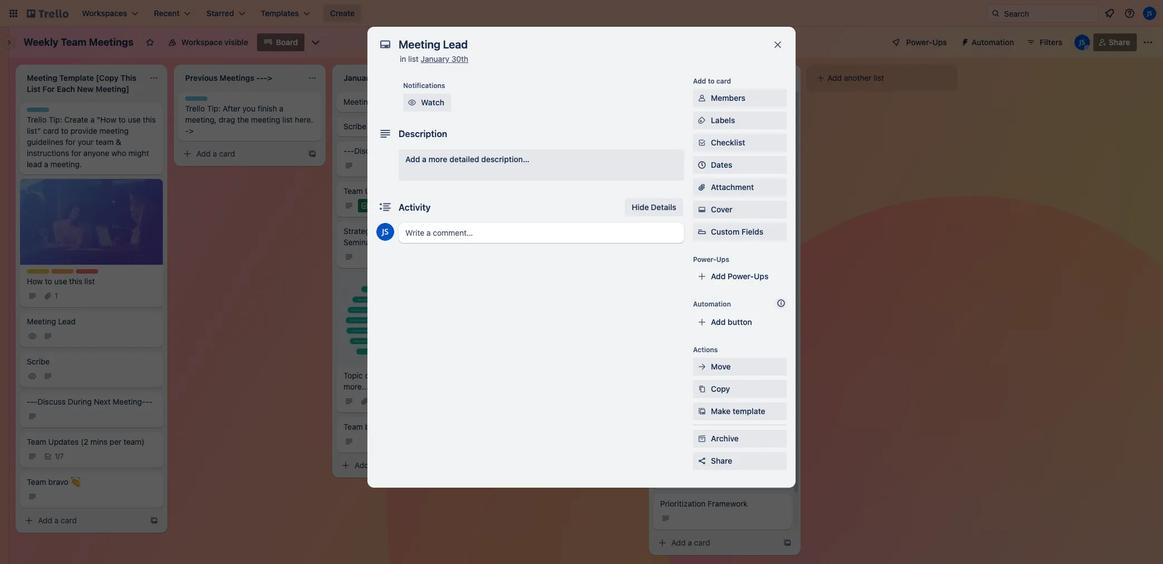 Task type: vqa. For each thing, say whether or not it's contained in the screenshot.
the topmost is
no



Task type: locate. For each thing, give the bounding box(es) containing it.
2 horizontal spatial power-
[[907, 37, 933, 47]]

updates up jacob simon (jacobsimon16) icon at top
[[365, 186, 395, 196]]

lead down how to use this list on the left of the page
[[58, 317, 76, 326]]

0 horizontal spatial jacob simon (jacobsimon16) image
[[1075, 35, 1090, 50]]

sm image inside 'labels' link
[[697, 115, 708, 126]]

1 horizontal spatial automation
[[972, 37, 1014, 47]]

move link
[[693, 358, 787, 376]]

0 horizontal spatial team bravo 👏 link
[[20, 472, 163, 508]]

this right how
[[69, 276, 82, 286]]

meeting down january 30th text field
[[344, 97, 373, 107]]

sm image
[[815, 73, 827, 84], [697, 137, 708, 148], [182, 148, 193, 160], [502, 160, 513, 171], [660, 200, 672, 211], [676, 200, 687, 211], [697, 204, 708, 215], [344, 252, 355, 263], [27, 290, 38, 301], [27, 330, 38, 342], [42, 330, 54, 342], [697, 361, 708, 373], [27, 371, 38, 382], [42, 371, 54, 382], [697, 406, 708, 417], [27, 411, 38, 422], [344, 436, 355, 447], [698, 448, 709, 459], [27, 451, 38, 462], [27, 491, 38, 502], [657, 538, 668, 549]]

2 horizontal spatial team)
[[757, 186, 778, 196]]

1
[[55, 291, 58, 300]]

0 vertical spatial use
[[128, 115, 141, 124]]

filters
[[1040, 37, 1063, 47]]

2 horizontal spatial meeting
[[660, 97, 690, 107]]

Write a comment text field
[[399, 223, 684, 243]]

for
[[66, 137, 76, 147], [71, 148, 81, 158]]

1 vertical spatial create from template… image
[[149, 516, 158, 525]]

meeting down january 16th text box
[[660, 97, 690, 107]]

trello for trello tip: create a "how to use this list" card to provide meeting guidelines for your team & instructions for anyone who might lead a meeting.
[[27, 115, 47, 124]]

for left your
[[66, 137, 76, 147]]

1 vertical spatial power-ups
[[693, 255, 730, 264]]

primary element
[[0, 0, 1164, 27]]

2 horizontal spatial team updates (2 mins per team)
[[660, 186, 778, 196]]

list
[[408, 54, 419, 64], [874, 73, 885, 83], [282, 115, 293, 124], [84, 276, 95, 286]]

create inside button
[[330, 8, 355, 18]]

0 horizontal spatial power-ups
[[693, 255, 730, 264]]

0 horizontal spatial 👏
[[71, 477, 81, 487]]

team)
[[440, 186, 461, 196], [757, 186, 778, 196], [124, 437, 145, 447]]

work
[[690, 303, 709, 313]]

0 vertical spatial automation
[[972, 37, 1014, 47]]

members link
[[693, 89, 787, 107]]

share button down 0 notifications image
[[1094, 33, 1137, 51]]

workspace
[[181, 37, 223, 47]]

trello up meeting,
[[185, 104, 205, 113]]

power-ups button
[[884, 33, 954, 51]]

scribe link
[[337, 117, 480, 137], [20, 352, 163, 387]]

1 horizontal spatial team bravo 👏
[[344, 422, 397, 431]]

2 horizontal spatial updates
[[682, 186, 712, 196]]

meeting lead
[[344, 97, 392, 107], [660, 97, 709, 107], [27, 317, 76, 326]]

ups
[[933, 37, 947, 47], [717, 255, 730, 264], [754, 272, 769, 281]]

team updates (2 mins per team) up activity
[[344, 186, 461, 196]]

team updates (2 mins per team) up cover
[[660, 186, 778, 196]]

0 horizontal spatial bravo
[[48, 477, 69, 487]]

team bravo 👏 link
[[337, 417, 480, 453], [20, 472, 163, 508]]

lead down january 30th text field
[[375, 97, 392, 107]]

show menu image
[[1143, 37, 1154, 48]]

1 horizontal spatial meeting lead link
[[337, 92, 480, 112]]

power- down custom
[[693, 255, 717, 264]]

1 horizontal spatial team bravo 👏 link
[[337, 417, 480, 453]]

tip: for create
[[49, 115, 62, 124]]

0 horizontal spatial share
[[711, 456, 733, 466]]

1 vertical spatial trello
[[27, 115, 47, 124]]

meeting lead link down 1
[[20, 312, 163, 347]]

1 horizontal spatial mins
[[407, 186, 424, 196]]

1 horizontal spatial jacob simon (jacobsimon16) image
[[1143, 7, 1157, 20]]

2 horizontal spatial meeting lead
[[660, 97, 709, 107]]

meeting lead for discussion
[[660, 97, 709, 107]]

add a more detailed description… link
[[399, 149, 684, 181]]

bravo for next
[[48, 477, 69, 487]]

lead
[[375, 97, 392, 107], [692, 97, 709, 107], [58, 317, 76, 326]]

artificial
[[732, 423, 761, 433]]

1 horizontal spatial power-ups
[[907, 37, 947, 47]]

add to card
[[693, 77, 731, 85]]

ups up the
[[754, 272, 769, 281]]

bravo for seminar
[[365, 422, 385, 431]]

Search field
[[1001, 5, 1098, 22]]

1 vertical spatial 👏
[[71, 477, 81, 487]]

0 horizontal spatial power-
[[693, 255, 717, 264]]

here.
[[295, 115, 313, 124]]

this inside trello tip: create a "how to use this list" card to provide meeting guidelines for your team & instructions for anyone who might lead a meeting.
[[143, 115, 156, 124]]

pr
[[502, 226, 512, 236]]

1 horizontal spatial team updates (2 mins per team)
[[344, 186, 461, 196]]

add button button
[[693, 313, 787, 331]]

mins for making
[[407, 186, 424, 196]]

6/6 up jacob simon (jacobsimon16) icon at top
[[371, 201, 382, 210]]

automation up add button in the right bottom of the page
[[693, 300, 731, 308]]

2 horizontal spatial lead
[[692, 97, 709, 107]]

who
[[111, 148, 126, 158]]

January 30th text field
[[337, 69, 460, 87]]

1 horizontal spatial create from template… image
[[308, 149, 317, 158]]

hide
[[632, 202, 649, 212]]

1 horizontal spatial power-
[[728, 272, 754, 281]]

meeting down finish
[[251, 115, 280, 124]]

add inside button
[[711, 317, 726, 327]]

the
[[752, 303, 765, 313]]

meeting.
[[50, 160, 82, 169]]

dates
[[711, 160, 733, 170]]

0 vertical spatial team bravo 👏
[[344, 422, 397, 431]]

sm image inside add a card link
[[23, 515, 35, 526]]

clusters
[[365, 371, 394, 380]]

meeting inside trello tip: create a "how to use this list" card to provide meeting guidelines for your team & instructions for anyone who might lead a meeting.
[[99, 126, 129, 136]]

trello inside "trello tip: after you finish a meeting, drag the meeting list here. ->"
[[185, 104, 205, 113]]

1 horizontal spatial use
[[128, 115, 141, 124]]

0 vertical spatial ups
[[933, 37, 947, 47]]

topic
[[344, 371, 363, 380]]

1 vertical spatial automation
[[693, 300, 731, 308]]

a
[[279, 104, 283, 113], [90, 115, 95, 124], [213, 149, 217, 158], [422, 155, 427, 164], [44, 160, 48, 169], [371, 460, 375, 470], [54, 516, 59, 525], [688, 538, 692, 548]]

use right "how
[[128, 115, 141, 124]]

list inside "trello tip: after you finish a meeting, drag the meeting list here. ->"
[[282, 115, 293, 124]]

tip: inside trello tip: create a "how to use this list" card to provide meeting guidelines for your team & instructions for anyone who might lead a meeting.
[[49, 115, 62, 124]]

power-
[[907, 37, 933, 47], [693, 255, 717, 264], [728, 272, 754, 281]]

1 horizontal spatial updates
[[365, 186, 395, 196]]

prioritization framework
[[660, 499, 748, 508]]

meeting down 1
[[27, 317, 56, 326]]

bravo down the 1/7
[[48, 477, 69, 487]]

lead for discussion
[[692, 97, 709, 107]]

0 vertical spatial share
[[1109, 37, 1131, 47]]

1 vertical spatial this
[[69, 276, 82, 286]]

create from template… image
[[308, 149, 317, 158], [149, 516, 158, 525]]

per for artificial
[[743, 186, 755, 196]]

ups left automation button
[[933, 37, 947, 47]]

1 vertical spatial team bravo 👏
[[27, 477, 81, 487]]

meeting up "&"
[[99, 126, 129, 136]]

add power-ups link
[[693, 268, 787, 286]]

0 horizontal spatial use
[[54, 276, 67, 286]]

create button
[[324, 4, 362, 22]]

add a card link for create from template… icon
[[654, 535, 779, 551]]

team) for topic clusters - making our content more... clustery
[[440, 186, 461, 196]]

1 vertical spatial share button
[[693, 452, 787, 470]]

anyone
[[83, 148, 109, 158]]

1/7
[[55, 452, 64, 460]]

1 horizontal spatial per
[[426, 186, 438, 196]]

1 horizontal spatial trello
[[185, 104, 205, 113]]

1 6/6 from the left
[[371, 201, 382, 210]]

0 horizontal spatial trello
[[27, 115, 47, 124]]

to right how
[[45, 276, 52, 286]]

in
[[400, 54, 406, 64]]

add a more detailed description…
[[406, 155, 530, 164]]

0 vertical spatial create
[[330, 8, 355, 18]]

add a card for add a card link corresponding to create from template… image related to trello tip: create a "how to use this list" card to provide meeting guidelines for your team & instructions for anyone who might lead a meeting.
[[38, 516, 77, 525]]

add a card for create from template… icon's add a card link
[[672, 538, 710, 548]]

1 horizontal spatial 👏
[[387, 422, 397, 431]]

0 vertical spatial team bravo 👏 link
[[337, 417, 480, 453]]

1 vertical spatial use
[[54, 276, 67, 286]]

2 vertical spatial power-
[[728, 272, 754, 281]]

0 vertical spatial tip:
[[207, 104, 221, 113]]

board link
[[257, 33, 305, 51]]

details
[[651, 202, 677, 212]]

1 horizontal spatial create
[[330, 8, 355, 18]]

create from template… image for trello tip: after you finish a meeting, drag the meeting list here. ->
[[308, 149, 317, 158]]

tip: inside "trello tip: after you finish a meeting, drag the meeting list here. ->"
[[207, 104, 221, 113]]

labels
[[711, 115, 735, 125]]

6/6 left cover
[[688, 201, 699, 210]]

0 vertical spatial meeting
[[251, 115, 280, 124]]

meeting lead link up labels
[[654, 92, 792, 112]]

sm image inside the move link
[[697, 361, 708, 373]]

January 16th text field
[[654, 69, 776, 87]]

trello inside trello tip: create a "how to use this list" card to provide meeting guidelines for your team & instructions for anyone who might lead a meeting.
[[27, 115, 47, 124]]

None text field
[[393, 35, 761, 55]]

share button down archive link
[[693, 452, 787, 470]]

you
[[243, 104, 256, 113]]

strategic
[[344, 226, 376, 236]]

in list january 30th
[[400, 54, 469, 64]]

1 vertical spatial tip:
[[49, 115, 62, 124]]

1 horizontal spatial lead
[[375, 97, 392, 107]]

automation inside button
[[972, 37, 1014, 47]]

share down 'archive'
[[711, 456, 733, 466]]

on
[[721, 423, 730, 433]]

cover
[[711, 205, 733, 214]]

0 vertical spatial scribe
[[344, 122, 367, 131]]

sm image
[[697, 93, 708, 104], [407, 97, 418, 108], [697, 115, 708, 126], [344, 160, 355, 171], [344, 200, 355, 211], [359, 200, 370, 211], [42, 290, 54, 301], [697, 384, 708, 395], [344, 396, 355, 407], [359, 396, 370, 407], [697, 433, 708, 445], [42, 451, 54, 462], [340, 460, 351, 471], [660, 513, 672, 524], [23, 515, 35, 526]]

1 horizontal spatial bravo
[[365, 422, 385, 431]]

add power-ups
[[711, 272, 769, 281]]

harmony
[[660, 434, 693, 444]]

description
[[399, 129, 447, 139]]

1 horizontal spatial (2
[[398, 186, 405, 196]]

1 horizontal spatial share
[[1109, 37, 1131, 47]]

seminar
[[344, 238, 373, 247]]

trello up list"
[[27, 115, 47, 124]]

add another list
[[828, 73, 885, 83]]

list right "another"
[[874, 73, 885, 83]]

for down your
[[71, 148, 81, 158]]

dates button
[[693, 156, 787, 174]]

2 horizontal spatial mins
[[724, 186, 741, 196]]

share left show menu "image"
[[1109, 37, 1131, 47]]

bravo down clustery
[[365, 422, 385, 431]]

scoop
[[660, 315, 683, 324]]

0 horizontal spatial 6/6
[[371, 201, 382, 210]]

team bravo 👏 link for takeaways
[[337, 417, 480, 453]]

button
[[728, 317, 752, 327]]

---discuss during next meeting--- link
[[337, 141, 480, 177], [495, 141, 638, 177], [654, 141, 792, 177], [20, 392, 163, 428]]

1 vertical spatial team bravo 👏 link
[[20, 472, 163, 508]]

add a card for create from template… image related to trello tip: after you finish a meeting, drag the meeting list here. -> add a card link
[[196, 149, 235, 158]]

use up 1
[[54, 276, 67, 286]]

list right in
[[408, 54, 419, 64]]

remote
[[660, 303, 688, 313]]

team bravo 👏 link down the 1/7
[[20, 472, 163, 508]]

0 horizontal spatial create from template… image
[[149, 516, 158, 525]]

instructions
[[27, 148, 69, 158]]

meeting lead link
[[337, 92, 480, 112], [654, 92, 792, 112], [20, 312, 163, 347]]

---discuss during next meeting---
[[344, 146, 470, 156], [502, 146, 628, 156], [660, 146, 786, 156], [27, 397, 153, 406]]

list left here.
[[282, 115, 293, 124]]

activity
[[399, 202, 431, 213]]

automation down the search "image"
[[972, 37, 1014, 47]]

copy
[[711, 384, 730, 394]]

1 vertical spatial create
[[64, 115, 88, 124]]

meeting lead down 1
[[27, 317, 76, 326]]

tip: up meeting,
[[207, 104, 221, 113]]

6/6 for discussion
[[688, 201, 699, 210]]

1 horizontal spatial share button
[[1094, 33, 1137, 51]]

1 horizontal spatial scribe
[[344, 122, 367, 131]]

2 6/6 from the left
[[688, 201, 699, 210]]

0 horizontal spatial lead
[[58, 317, 76, 326]]

this up 'might'
[[143, 115, 156, 124]]

updates up cover
[[682, 186, 712, 196]]

more...
[[344, 382, 369, 391]]

👏
[[387, 422, 397, 431], [71, 477, 81, 487]]

create
[[330, 8, 355, 18], [64, 115, 88, 124]]

discuss
[[354, 146, 383, 156], [513, 146, 541, 156], [671, 146, 699, 156], [38, 397, 66, 406]]

training
[[446, 226, 475, 236]]

0 vertical spatial this
[[143, 115, 156, 124]]

trello tip: create a "how to use this list" card to provide meeting guidelines for your team & instructions for anyone who might lead a meeting. link
[[20, 103, 163, 175]]

sm image inside the checklist link
[[697, 137, 708, 148]]

Previous Meetings ---> text field
[[178, 69, 301, 87]]

1 vertical spatial meeting
[[99, 126, 129, 136]]

attachment
[[711, 182, 754, 192]]

0 vertical spatial bravo
[[365, 422, 385, 431]]

1 horizontal spatial this
[[143, 115, 156, 124]]

prioritization framework link
[[654, 494, 792, 530]]

jacob simon (jacobsimon16) image right open information menu icon
[[1143, 7, 1157, 20]]

0 vertical spatial power-
[[907, 37, 933, 47]]

next
[[411, 146, 427, 156], [569, 146, 586, 156], [727, 146, 744, 156], [94, 397, 111, 406]]

1 horizontal spatial meeting
[[251, 115, 280, 124]]

1 horizontal spatial team)
[[440, 186, 461, 196]]

team bravo 👏 down more...
[[344, 422, 397, 431]]

scribe
[[344, 122, 367, 131], [27, 357, 50, 366]]

jacob simon (jacobsimon16) image
[[1143, 7, 1157, 20], [1075, 35, 1090, 50]]

team updates (2 mins per team) up the 1/7
[[27, 437, 145, 447]]

team updates (2 mins per team) for on
[[660, 186, 778, 196]]

meeting lead down january 30th text field
[[344, 97, 392, 107]]

copy link
[[693, 380, 787, 398]]

power- inside button
[[907, 37, 933, 47]]

1 horizontal spatial tip:
[[207, 104, 221, 113]]

share button
[[1094, 33, 1137, 51], [693, 452, 787, 470]]

0 horizontal spatial automation
[[693, 300, 731, 308]]

1 horizontal spatial ups
[[754, 272, 769, 281]]

updates up the 1/7
[[48, 437, 79, 447]]

team inside text box
[[61, 36, 87, 48]]

your
[[78, 137, 94, 147]]

power- up add another list link
[[907, 37, 933, 47]]

0 horizontal spatial ups
[[717, 255, 730, 264]]

meeting for brief
[[660, 97, 690, 107]]

meeting lead down add to card
[[660, 97, 709, 107]]

0 vertical spatial trello
[[185, 104, 205, 113]]

2 horizontal spatial ups
[[933, 37, 947, 47]]

the
[[237, 115, 249, 124]]

sm image inside cover link
[[697, 204, 708, 215]]

0 horizontal spatial create
[[64, 115, 88, 124]]

0 horizontal spatial scribe
[[27, 357, 50, 366]]

sm image inside members link
[[697, 93, 708, 104]]

power-ups
[[907, 37, 947, 47], [693, 255, 730, 264]]

updates for clusters
[[365, 186, 395, 196]]

create from template… image
[[783, 539, 792, 548]]

meeting lead link down notifications
[[337, 92, 480, 112]]

- inside "trello tip: after you finish a meeting, drag the meeting list here. ->"
[[185, 126, 189, 136]]

tip: up guidelines
[[49, 115, 62, 124]]

power- up campaign:
[[728, 272, 754, 281]]

more
[[429, 155, 448, 164]]

"how
[[97, 115, 116, 124]]

team) for brief discussion on artificial harmony
[[757, 186, 778, 196]]

0 vertical spatial share button
[[1094, 33, 1137, 51]]

team bravo 👏 link down clustery
[[337, 417, 480, 453]]

1 horizontal spatial scribe link
[[337, 117, 480, 137]]

1 horizontal spatial 6/6
[[688, 201, 699, 210]]

lead down add to card
[[692, 97, 709, 107]]

ups up add power-ups
[[717, 255, 730, 264]]

sm image inside make template link
[[697, 406, 708, 417]]

1 vertical spatial scribe
[[27, 357, 50, 366]]

share for 'share' button to the right
[[1109, 37, 1131, 47]]

make template
[[711, 407, 766, 416]]

team bravo 👏 link for meeting-
[[20, 472, 163, 508]]

list"
[[27, 126, 41, 136]]

to right "how
[[119, 115, 126, 124]]

1 horizontal spatial meeting lead
[[344, 97, 392, 107]]

team bravo 👏 down the 1/7
[[27, 477, 81, 487]]

jacob simon (jacobsimon16) image right filters
[[1075, 35, 1090, 50]]

add a card
[[196, 149, 235, 158], [355, 460, 394, 470], [38, 516, 77, 525], [672, 538, 710, 548]]



Task type: describe. For each thing, give the bounding box(es) containing it.
drag
[[219, 115, 235, 124]]

trello for trello tip: after you finish a meeting, drag the meeting list here. ->
[[185, 104, 205, 113]]

ups inside button
[[933, 37, 947, 47]]

0 horizontal spatial mins
[[90, 437, 107, 447]]

card inside trello tip: create a "how to use this list" card to provide meeting guidelines for your team & instructions for anyone who might lead a meeting.
[[43, 126, 59, 136]]

trello tip: after you finish a meeting, drag the meeting list here. ->
[[185, 104, 313, 136]]

0 horizontal spatial team)
[[124, 437, 145, 447]]

meeting lead link for -
[[337, 92, 480, 112]]

remote work campaign: the scoop link
[[654, 221, 792, 345]]

archive
[[711, 434, 739, 443]]

workspace visible button
[[161, 33, 255, 51]]

6/6 for clusters
[[371, 201, 382, 210]]

sm image inside strategic influence at work: training seminar takeaways link
[[344, 252, 355, 263]]

0 vertical spatial scribe link
[[337, 117, 480, 137]]

strategic influence at work: training seminar takeaways
[[344, 226, 475, 247]]

workspace visible
[[181, 37, 248, 47]]

create inside trello tip: create a "how to use this list" card to provide meeting guidelines for your team & instructions for anyone who might lead a meeting.
[[64, 115, 88, 124]]

0 horizontal spatial meeting
[[27, 317, 56, 326]]

use inside trello tip: create a "how to use this list" card to provide meeting guidelines for your team & instructions for anyone who might lead a meeting.
[[128, 115, 141, 124]]

pr update
[[502, 226, 540, 236]]

(2 for -
[[398, 186, 405, 196]]

meeting lead link for on
[[654, 92, 792, 112]]

Board name text field
[[18, 33, 139, 51]]

1 vertical spatial jacob simon (jacobsimon16) image
[[1075, 35, 1090, 50]]

weekly team meetings
[[23, 36, 133, 48]]

fields
[[742, 227, 764, 236]]

meetings
[[89, 36, 133, 48]]

notifications
[[403, 81, 445, 90]]

custom
[[711, 227, 740, 236]]

january 30th link
[[421, 54, 469, 64]]

another
[[844, 73, 872, 83]]

custom fields
[[711, 227, 764, 236]]

create from template… image for trello tip: create a "how to use this list" card to provide meeting guidelines for your team & instructions for anyone who might lead a meeting.
[[149, 516, 158, 525]]

sm image inside archive link
[[697, 433, 708, 445]]

automation button
[[956, 33, 1021, 51]]

watch button
[[403, 94, 451, 112]]

to up the members
[[708, 77, 715, 85]]

checklist
[[711, 138, 745, 147]]

labels link
[[693, 112, 787, 129]]

0 horizontal spatial (2
[[81, 437, 88, 447]]

add another list link
[[811, 69, 954, 87]]

sm image inside watch button
[[407, 97, 418, 108]]

clustery
[[371, 382, 400, 391]]

how to use this list
[[27, 276, 95, 286]]

2 vertical spatial ups
[[754, 272, 769, 281]]

strategic influence at work: training seminar takeaways link
[[337, 221, 480, 268]]

0 horizontal spatial updates
[[48, 437, 79, 447]]

work:
[[423, 226, 444, 236]]

👏 for seminar
[[387, 422, 397, 431]]

description…
[[481, 155, 530, 164]]

weekly
[[23, 36, 58, 48]]

>
[[189, 126, 194, 136]]

make template link
[[693, 403, 787, 421]]

Meeting Template [Copy This List For Each New Meeting] text field
[[20, 69, 143, 98]]

search image
[[992, 9, 1001, 18]]

0 horizontal spatial team updates (2 mins per team)
[[27, 437, 145, 447]]

content
[[444, 371, 471, 380]]

january
[[421, 54, 450, 64]]

attachment button
[[693, 178, 787, 196]]

0 vertical spatial for
[[66, 137, 76, 147]]

share for 'share' button to the left
[[711, 456, 733, 466]]

sm image inside add another list link
[[815, 73, 827, 84]]

meeting inside "trello tip: after you finish a meeting, drag the meeting list here. ->"
[[251, 115, 280, 124]]

0 vertical spatial jacob simon (jacobsimon16) image
[[1143, 7, 1157, 20]]

team
[[96, 137, 114, 147]]

prioritization
[[660, 499, 706, 508]]

power-ups inside button
[[907, 37, 947, 47]]

team bravo 👏 for strategic influence at work: training seminar takeaways
[[344, 422, 397, 431]]

finish
[[258, 104, 277, 113]]

&
[[116, 137, 121, 147]]

team bravo 👏 for ---discuss during next meeting---
[[27, 477, 81, 487]]

👏 for next
[[71, 477, 81, 487]]

trello tip: after you finish a meeting, drag the meeting list here. -> link
[[178, 92, 321, 141]]

remote work campaign: the scoop
[[660, 303, 765, 324]]

making
[[401, 371, 428, 380]]

customize views image
[[310, 37, 321, 48]]

brief
[[660, 423, 677, 433]]

might
[[129, 148, 149, 158]]

pr update link
[[495, 221, 638, 242]]

tip: for after
[[207, 104, 221, 113]]

team updates (2 mins per team) for -
[[344, 186, 461, 196]]

0 horizontal spatial share button
[[693, 452, 787, 470]]

30th
[[452, 54, 469, 64]]

detailed
[[450, 155, 479, 164]]

per for making
[[426, 186, 438, 196]]

- inside topic clusters - making our content more... clustery
[[396, 371, 399, 380]]

1 vertical spatial scribe link
[[20, 352, 163, 387]]

members
[[711, 93, 746, 103]]

0 notifications image
[[1103, 7, 1117, 20]]

archive link
[[693, 430, 787, 448]]

influence
[[378, 226, 411, 236]]

meeting,
[[185, 115, 217, 124]]

0 horizontal spatial per
[[110, 437, 122, 447]]

lead for clusters
[[375, 97, 392, 107]]

discussion
[[679, 423, 718, 433]]

how
[[27, 276, 43, 286]]

filters button
[[1023, 33, 1066, 51]]

topic clusters - making our content more... clustery
[[344, 371, 471, 391]]

a inside "trello tip: after you finish a meeting, drag the meeting list here. ->"
[[279, 104, 283, 113]]

add a card link for create from template… image related to trello tip: create a "how to use this list" card to provide meeting guidelines for your team & instructions for anyone who might lead a meeting.
[[20, 513, 145, 529]]

sm image inside prioritization framework link
[[660, 513, 672, 524]]

meeting lead for clusters
[[344, 97, 392, 107]]

mins for artificial
[[724, 186, 741, 196]]

lead
[[27, 160, 42, 169]]

open information menu image
[[1124, 8, 1136, 19]]

updates for discussion
[[682, 186, 712, 196]]

our
[[430, 371, 442, 380]]

(2 for on
[[714, 186, 722, 196]]

after
[[223, 104, 240, 113]]

hide details
[[632, 202, 677, 212]]

0/8
[[710, 449, 721, 458]]

watch
[[421, 98, 444, 107]]

1 vertical spatial ups
[[717, 255, 730, 264]]

framework
[[708, 499, 748, 508]]

1 vertical spatial for
[[71, 148, 81, 158]]

0 horizontal spatial meeting lead
[[27, 317, 76, 326]]

takeaways
[[375, 238, 414, 247]]

meeting for topic
[[344, 97, 373, 107]]

star or unstar board image
[[146, 38, 155, 47]]

update
[[514, 226, 540, 236]]

add button
[[711, 317, 752, 327]]

move
[[711, 362, 731, 371]]

add a card link for create from template… image related to trello tip: after you finish a meeting, drag the meeting list here. ->
[[178, 146, 303, 162]]

list right how
[[84, 276, 95, 286]]

1 vertical spatial power-
[[693, 255, 717, 264]]

0 horizontal spatial meeting lead link
[[20, 312, 163, 347]]

sm image inside "copy" link
[[697, 384, 708, 395]]

brief discussion on artificial harmony
[[660, 423, 761, 444]]

jacob simon (jacobsimon16) image
[[376, 223, 394, 241]]

topic clusters - making our content more... clustery link
[[337, 273, 480, 413]]

to left provide
[[61, 126, 68, 136]]

0 horizontal spatial this
[[69, 276, 82, 286]]



